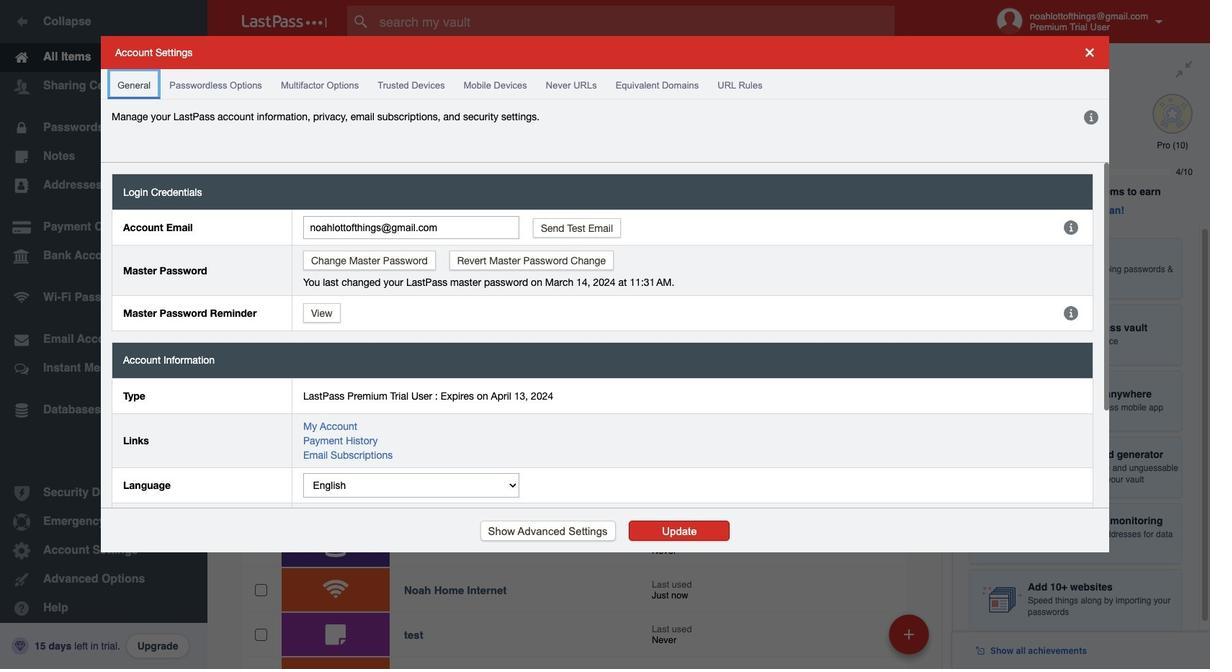Task type: describe. For each thing, give the bounding box(es) containing it.
main navigation navigation
[[0, 0, 207, 669]]

search my vault text field
[[347, 6, 923, 37]]

new item navigation
[[884, 610, 938, 669]]

new item image
[[904, 629, 914, 639]]

lastpass image
[[242, 15, 327, 28]]

Search search field
[[347, 6, 923, 37]]



Task type: locate. For each thing, give the bounding box(es) containing it.
vault options navigation
[[207, 43, 952, 86]]



Task type: vqa. For each thing, say whether or not it's contained in the screenshot.
LastPass image
yes



